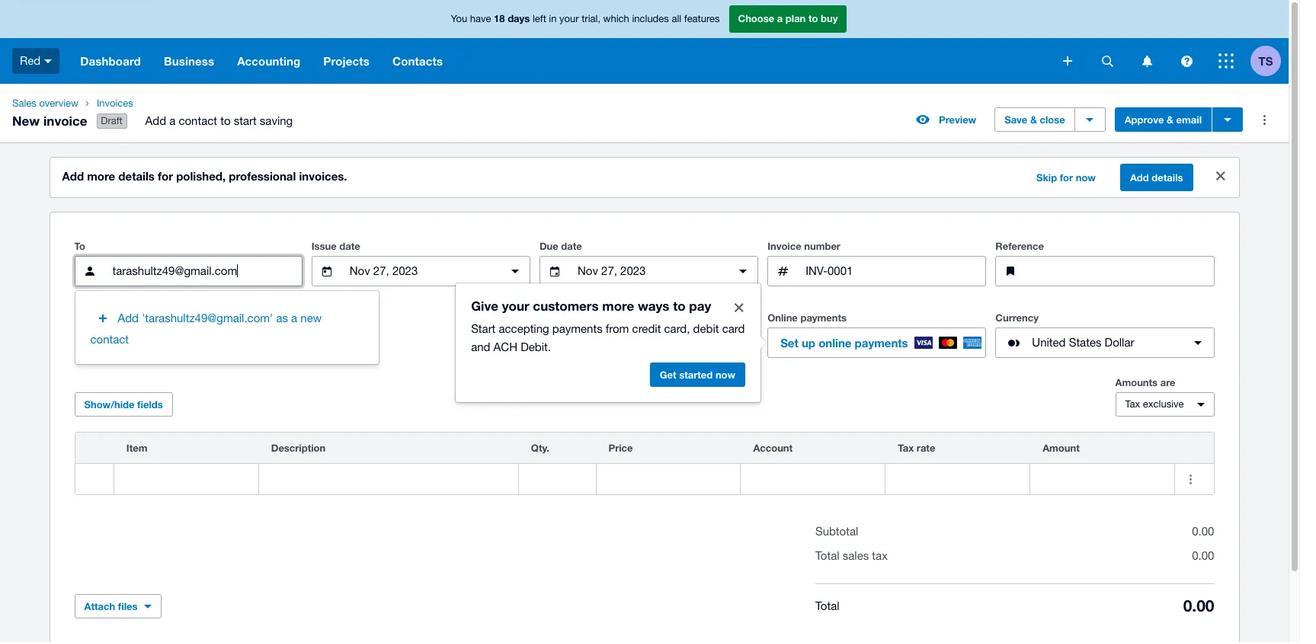 Task type: describe. For each thing, give the bounding box(es) containing it.
choose a plan to buy
[[738, 12, 838, 25]]

To text field
[[111, 257, 302, 286]]

skip
[[1037, 172, 1058, 184]]

more date options image for due date
[[728, 256, 759, 287]]

add more details for polished, professional invoices.
[[62, 169, 347, 183]]

payments inside the start accepting payments from credit card, debit card and ach debit.
[[553, 323, 603, 336]]

online
[[819, 336, 852, 350]]

online payments
[[768, 312, 847, 324]]

banner containing ts
[[0, 0, 1289, 84]]

sales overview link
[[6, 96, 85, 111]]

from
[[606, 323, 629, 336]]

email
[[1177, 114, 1202, 126]]

Reference text field
[[1033, 257, 1214, 286]]

projects button
[[312, 38, 381, 84]]

18
[[494, 12, 505, 25]]

account
[[754, 442, 793, 455]]

states
[[1069, 336, 1102, 349]]

get started now
[[660, 369, 736, 381]]

due
[[540, 240, 559, 252]]

amounts
[[1116, 377, 1158, 389]]

polished,
[[176, 169, 226, 183]]

online
[[768, 312, 798, 324]]

ts button
[[1251, 38, 1289, 84]]

more invoice options image
[[1250, 105, 1280, 135]]

invoices
[[97, 98, 133, 109]]

united states dollar button
[[996, 328, 1215, 358]]

dashboard link
[[69, 38, 152, 84]]

draft
[[101, 115, 123, 127]]

more date options image for issue date
[[500, 256, 531, 287]]

united
[[1033, 336, 1066, 349]]

total for total sales tax
[[816, 550, 840, 563]]

Issue date text field
[[348, 257, 494, 286]]

pay
[[689, 298, 712, 314]]

you have 18 days left in your trial, which includes all features
[[451, 12, 720, 25]]

attach files button
[[74, 595, 161, 619]]

rate
[[917, 442, 936, 455]]

amounts are
[[1116, 377, 1176, 389]]

projects
[[324, 54, 370, 68]]

Amount field
[[1031, 465, 1175, 494]]

debit
[[694, 323, 719, 336]]

red button
[[0, 38, 69, 84]]

business
[[164, 54, 214, 68]]

up
[[802, 336, 816, 350]]

credit
[[633, 323, 661, 336]]

files
[[118, 601, 138, 613]]

card,
[[665, 323, 690, 336]]

contacts button
[[381, 38, 455, 84]]

in
[[549, 13, 557, 25]]

professional
[[229, 169, 296, 183]]

fields
[[137, 399, 163, 411]]

reference
[[996, 240, 1044, 252]]

sales
[[12, 98, 36, 109]]

to for plan
[[809, 12, 818, 25]]

red
[[20, 54, 41, 67]]

tax for tax rate
[[898, 442, 914, 455]]

accepting
[[499, 323, 549, 336]]

tax rate
[[898, 442, 936, 455]]

0.00 for subtotal
[[1193, 525, 1215, 538]]

Description text field
[[259, 465, 518, 494]]

now for start accepting payments from credit card, debit card and ach debit.
[[716, 369, 736, 381]]

get
[[660, 369, 677, 381]]

for inside button
[[1060, 172, 1074, 184]]

add details
[[1131, 172, 1184, 184]]

customers
[[533, 298, 599, 314]]

start accepting payments from credit card, debit card and ach debit.
[[471, 323, 745, 354]]

invoice
[[43, 113, 87, 129]]

set up online payments
[[781, 336, 909, 350]]

new
[[12, 113, 40, 129]]

invoices.
[[299, 169, 347, 183]]

issue
[[312, 240, 337, 252]]

0 horizontal spatial for
[[158, 169, 173, 183]]

your inside you have 18 days left in your trial, which includes all features
[[560, 13, 579, 25]]

add for more
[[62, 169, 84, 183]]

close
[[1040, 114, 1066, 126]]

overview
[[39, 98, 78, 109]]

days
[[508, 12, 530, 25]]

1 horizontal spatial payments
[[801, 312, 847, 324]]

description
[[271, 442, 326, 455]]

you
[[451, 13, 468, 25]]

total sales tax
[[816, 550, 888, 563]]

add 'tarashultz49@gmail.com' as a new contact
[[90, 312, 322, 346]]

plan
[[786, 12, 806, 25]]

qty.
[[531, 442, 550, 455]]

give your customers more ways to pay
[[471, 298, 712, 314]]

details inside button
[[1152, 172, 1184, 184]]

now for add more details for polished, professional invoices.
[[1076, 172, 1096, 184]]

total for total
[[816, 600, 840, 613]]

tax exclusive button
[[1116, 393, 1215, 417]]

approve & email
[[1125, 114, 1202, 126]]

add 'tarashultz49@gmail.com' as a new contact button
[[75, 301, 379, 355]]

ach
[[494, 341, 518, 354]]

tout to set up payment services image
[[724, 293, 755, 323]]

date for due date
[[561, 240, 582, 252]]

have
[[470, 13, 491, 25]]

attach
[[84, 601, 115, 613]]

invoice number
[[768, 240, 841, 252]]

number
[[805, 240, 841, 252]]



Task type: locate. For each thing, give the bounding box(es) containing it.
1 more date options image from the left
[[500, 256, 531, 287]]

1 & from the left
[[1031, 114, 1038, 126]]

subtotal
[[816, 525, 859, 538]]

a down invoices link
[[169, 114, 176, 127]]

0 horizontal spatial to
[[220, 114, 231, 127]]

payments
[[801, 312, 847, 324], [553, 323, 603, 336], [855, 336, 909, 350]]

to
[[809, 12, 818, 25], [220, 114, 231, 127], [673, 298, 686, 314]]

1 horizontal spatial contact
[[179, 114, 217, 127]]

set up online payments button
[[768, 328, 987, 358]]

1 horizontal spatial svg image
[[1064, 56, 1073, 66]]

approve & email button
[[1115, 108, 1212, 132]]

2 horizontal spatial a
[[778, 12, 783, 25]]

1 vertical spatial total
[[816, 600, 840, 613]]

1 vertical spatial more
[[603, 298, 635, 314]]

add for a
[[145, 114, 166, 127]]

Invoice number text field
[[805, 257, 986, 286]]

add down the 'invoice'
[[62, 169, 84, 183]]

more inside status
[[87, 169, 115, 183]]

to inside banner
[[809, 12, 818, 25]]

close image
[[1206, 161, 1236, 191]]

0 vertical spatial a
[[778, 12, 783, 25]]

preview button
[[907, 108, 986, 132]]

a right as
[[291, 312, 297, 325]]

show/hide fields
[[84, 399, 163, 411]]

your right in
[[560, 13, 579, 25]]

1 vertical spatial 0.00
[[1193, 550, 1215, 563]]

business button
[[152, 38, 226, 84]]

invoice line item list element
[[74, 432, 1215, 496]]

& left email
[[1167, 114, 1174, 126]]

svg image right red
[[44, 59, 52, 63]]

details left close "icon"
[[1152, 172, 1184, 184]]

1 total from the top
[[816, 550, 840, 563]]

2 vertical spatial 0.00
[[1184, 597, 1215, 616]]

for left 'polished,'
[[158, 169, 173, 183]]

all
[[672, 13, 682, 25]]

1 vertical spatial contact
[[90, 333, 129, 346]]

to
[[74, 240, 85, 252]]

more down draft
[[87, 169, 115, 183]]

ways
[[638, 298, 670, 314]]

contact
[[179, 114, 217, 127], [90, 333, 129, 346]]

& right save
[[1031, 114, 1038, 126]]

1 vertical spatial tax
[[898, 442, 914, 455]]

total down total sales tax
[[816, 600, 840, 613]]

date right issue
[[340, 240, 360, 252]]

& inside button
[[1167, 114, 1174, 126]]

includes
[[632, 13, 669, 25]]

& for close
[[1031, 114, 1038, 126]]

1 horizontal spatial more date options image
[[728, 256, 759, 287]]

0 horizontal spatial svg image
[[44, 59, 52, 63]]

0 horizontal spatial more
[[87, 169, 115, 183]]

0 vertical spatial to
[[809, 12, 818, 25]]

date
[[340, 240, 360, 252], [561, 240, 582, 252]]

1 horizontal spatial to
[[673, 298, 686, 314]]

more up from
[[603, 298, 635, 314]]

more date options image up accepting at the left bottom
[[500, 256, 531, 287]]

for right skip
[[1060, 172, 1074, 184]]

features
[[685, 13, 720, 25]]

invoices link
[[91, 96, 305, 111]]

add for 'tarashultz49@gmail.com'
[[118, 312, 139, 325]]

more line item options image
[[1176, 464, 1206, 495]]

a
[[778, 12, 783, 25], [169, 114, 176, 127], [291, 312, 297, 325]]

to for contact
[[220, 114, 231, 127]]

0 horizontal spatial date
[[340, 240, 360, 252]]

and
[[471, 341, 491, 354]]

add details button
[[1121, 164, 1194, 191]]

Quantity field
[[519, 465, 596, 494]]

payments up online
[[801, 312, 847, 324]]

save & close button
[[995, 108, 1076, 132]]

invoice number element
[[768, 256, 987, 287]]

0 horizontal spatial details
[[118, 169, 155, 183]]

0 horizontal spatial payments
[[553, 323, 603, 336]]

more date options image up tout to set up payment services image
[[728, 256, 759, 287]]

skip for now button
[[1028, 166, 1106, 190]]

1 vertical spatial to
[[220, 114, 231, 127]]

1 vertical spatial a
[[169, 114, 176, 127]]

total
[[816, 550, 840, 563], [816, 600, 840, 613]]

2 total from the top
[[816, 600, 840, 613]]

0 horizontal spatial a
[[169, 114, 176, 127]]

save
[[1005, 114, 1028, 126]]

tax
[[1126, 399, 1141, 410], [898, 442, 914, 455]]

2 vertical spatial to
[[673, 298, 686, 314]]

0 horizontal spatial tax
[[898, 442, 914, 455]]

contact element
[[74, 256, 302, 287]]

add a contact to start saving
[[145, 114, 293, 127]]

contact inside add 'tarashultz49@gmail.com' as a new contact
[[90, 333, 129, 346]]

for
[[158, 169, 173, 183], [1060, 172, 1074, 184]]

dollar
[[1105, 336, 1135, 349]]

your up accepting at the left bottom
[[502, 298, 530, 314]]

started
[[680, 369, 713, 381]]

skip for now
[[1037, 172, 1096, 184]]

tax inside tax exclusive popup button
[[1126, 399, 1141, 410]]

0 horizontal spatial more date options image
[[500, 256, 531, 287]]

2 vertical spatial a
[[291, 312, 297, 325]]

now right skip
[[1076, 172, 1096, 184]]

as
[[276, 312, 288, 325]]

approve
[[1125, 114, 1165, 126]]

1 horizontal spatial more
[[603, 298, 635, 314]]

1 horizontal spatial your
[[560, 13, 579, 25]]

1 horizontal spatial &
[[1167, 114, 1174, 126]]

0 vertical spatial more
[[87, 169, 115, 183]]

to left pay
[[673, 298, 686, 314]]

1 date from the left
[[340, 240, 360, 252]]

0 horizontal spatial contact
[[90, 333, 129, 346]]

add inside button
[[1131, 172, 1150, 184]]

left
[[533, 13, 547, 25]]

1 horizontal spatial a
[[291, 312, 297, 325]]

a left plan
[[778, 12, 783, 25]]

payments right online
[[855, 336, 909, 350]]

date right due
[[561, 240, 582, 252]]

new invoice
[[12, 113, 87, 129]]

0 horizontal spatial now
[[716, 369, 736, 381]]

details down draft
[[118, 169, 155, 183]]

to left start
[[220, 114, 231, 127]]

tax
[[873, 550, 888, 563]]

0 vertical spatial now
[[1076, 172, 1096, 184]]

a inside banner
[[778, 12, 783, 25]]

accounting button
[[226, 38, 312, 84]]

1 horizontal spatial tax
[[1126, 399, 1141, 410]]

'tarashultz49@gmail.com'
[[142, 312, 273, 325]]

dashboard
[[80, 54, 141, 68]]

total down subtotal
[[816, 550, 840, 563]]

svg image up close
[[1064, 56, 1073, 66]]

accounting
[[237, 54, 301, 68]]

1 vertical spatial your
[[502, 298, 530, 314]]

add right draft
[[145, 114, 166, 127]]

0 vertical spatial contact
[[179, 114, 217, 127]]

your
[[560, 13, 579, 25], [502, 298, 530, 314]]

are
[[1161, 377, 1176, 389]]

payments inside popup button
[[855, 336, 909, 350]]

0 vertical spatial your
[[560, 13, 579, 25]]

& inside button
[[1031, 114, 1038, 126]]

exclusive
[[1144, 399, 1185, 410]]

1 horizontal spatial for
[[1060, 172, 1074, 184]]

1 vertical spatial now
[[716, 369, 736, 381]]

add down 'approve'
[[1131, 172, 1150, 184]]

give
[[471, 298, 499, 314]]

which
[[604, 13, 630, 25]]

svg image
[[1064, 56, 1073, 66], [44, 59, 52, 63]]

None field
[[114, 464, 258, 495]]

more
[[87, 169, 115, 183], [603, 298, 635, 314]]

1 horizontal spatial details
[[1152, 172, 1184, 184]]

Due date text field
[[576, 257, 722, 286]]

0 vertical spatial tax
[[1126, 399, 1141, 410]]

payments down the 'customers'
[[553, 323, 603, 336]]

debit.
[[521, 341, 551, 354]]

0 vertical spatial total
[[816, 550, 840, 563]]

buy
[[821, 12, 838, 25]]

trial,
[[582, 13, 601, 25]]

1 horizontal spatial now
[[1076, 172, 1096, 184]]

2 horizontal spatial payments
[[855, 336, 909, 350]]

2 & from the left
[[1167, 114, 1174, 126]]

more date options image
[[500, 256, 531, 287], [728, 256, 759, 287]]

svg image inside red popup button
[[44, 59, 52, 63]]

set
[[781, 336, 799, 350]]

show/hide fields button
[[74, 393, 173, 417]]

Inventory item text field
[[114, 465, 258, 494]]

1 horizontal spatial date
[[561, 240, 582, 252]]

a for contact
[[169, 114, 176, 127]]

banner
[[0, 0, 1289, 84]]

add inside add 'tarashultz49@gmail.com' as a new contact
[[118, 312, 139, 325]]

add down contact element
[[118, 312, 139, 325]]

get started now button
[[650, 363, 746, 387]]

tax inside invoice line item list element
[[898, 442, 914, 455]]

contact up show/hide
[[90, 333, 129, 346]]

price
[[609, 442, 633, 455]]

0.00 for total sales tax
[[1193, 550, 1215, 563]]

0 vertical spatial 0.00
[[1193, 525, 1215, 538]]

add more details for polished, professional invoices. status
[[50, 158, 1239, 198]]

svg image
[[1219, 53, 1234, 69], [1102, 55, 1114, 67], [1143, 55, 1152, 67], [1181, 55, 1193, 67]]

2 date from the left
[[561, 240, 582, 252]]

due date
[[540, 240, 582, 252]]

sales overview
[[12, 98, 78, 109]]

more line item options element
[[1176, 433, 1214, 464]]

to left the buy on the right top
[[809, 12, 818, 25]]

Price field
[[597, 465, 741, 494]]

add
[[145, 114, 166, 127], [62, 169, 84, 183], [1131, 172, 1150, 184], [118, 312, 139, 325]]

ts
[[1259, 54, 1274, 67]]

date for issue date
[[340, 240, 360, 252]]

& for email
[[1167, 114, 1174, 126]]

contact down invoices link
[[179, 114, 217, 127]]

item
[[126, 442, 148, 455]]

start
[[471, 323, 496, 336]]

now right started
[[716, 369, 736, 381]]

amount
[[1043, 442, 1080, 455]]

0 horizontal spatial your
[[502, 298, 530, 314]]

preview
[[939, 114, 977, 126]]

tax left rate
[[898, 442, 914, 455]]

tax down amounts
[[1126, 399, 1141, 410]]

2 more date options image from the left
[[728, 256, 759, 287]]

now inside button
[[716, 369, 736, 381]]

tax exclusive
[[1126, 399, 1185, 410]]

add for details
[[1131, 172, 1150, 184]]

a for plan
[[778, 12, 783, 25]]

show/hide
[[84, 399, 135, 411]]

card
[[723, 323, 745, 336]]

start
[[234, 114, 257, 127]]

a inside add 'tarashultz49@gmail.com' as a new contact
[[291, 312, 297, 325]]

now inside button
[[1076, 172, 1096, 184]]

2 horizontal spatial to
[[809, 12, 818, 25]]

0 horizontal spatial &
[[1031, 114, 1038, 126]]

tax for tax exclusive
[[1126, 399, 1141, 410]]



Task type: vqa. For each thing, say whether or not it's contained in the screenshot.
advertising
no



